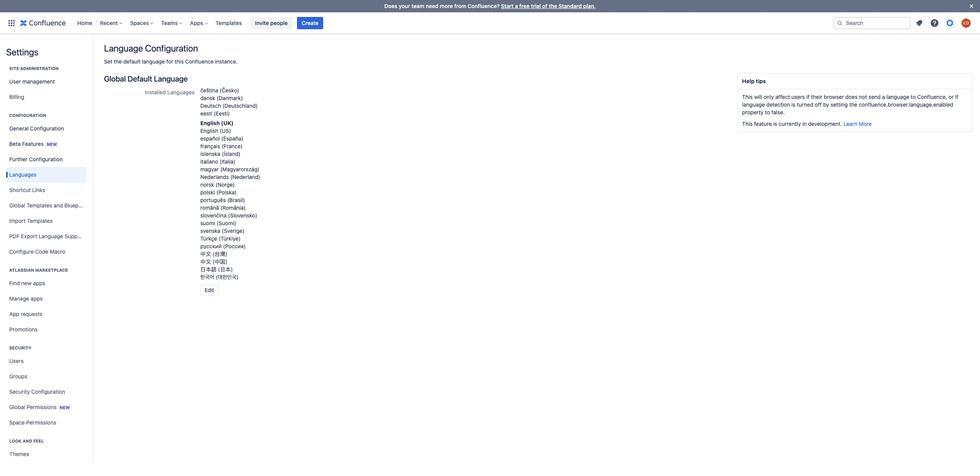 Task type: describe. For each thing, give the bounding box(es) containing it.
find new apps link
[[6, 276, 86, 291]]

this
[[175, 58, 184, 65]]

atlassian marketplace
[[9, 268, 68, 273]]

1 horizontal spatial language
[[104, 43, 143, 54]]

standard
[[559, 3, 582, 9]]

themes link
[[6, 447, 86, 462]]

start a free trial of the standard plan. link
[[501, 3, 596, 9]]

this for this feature is currently in development. learn more
[[742, 121, 753, 127]]

your
[[399, 3, 410, 9]]

(polska)
[[216, 189, 237, 196]]

new for permissions
[[60, 405, 70, 410]]

language for global default language
[[154, 74, 188, 83]]

(brasil)
[[227, 197, 245, 203]]

app requests link
[[6, 307, 86, 322]]

from
[[454, 3, 466, 9]]

confluence,
[[918, 94, 948, 100]]

manage apps
[[9, 296, 43, 302]]

search image
[[837, 20, 843, 26]]

(us)
[[220, 128, 231, 134]]

slovenčina
[[200, 212, 227, 219]]

configure code macro link
[[6, 244, 86, 260]]

security for security configuration
[[9, 389, 30, 395]]

collapse sidebar image
[[84, 38, 101, 53]]

plan.
[[583, 3, 596, 9]]

(uk)
[[221, 120, 233, 126]]

this feature is currently in development. learn more
[[742, 121, 872, 127]]

0 vertical spatial a
[[515, 3, 518, 9]]

configuration for general
[[30, 125, 64, 132]]

help tips
[[742, 78, 766, 84]]

(italia)
[[220, 158, 235, 165]]

general configuration
[[9, 125, 64, 132]]

new
[[21, 280, 32, 287]]

日本語
[[200, 266, 217, 273]]

templates for global templates and blueprints
[[27, 202, 52, 209]]

global templates and blueprints
[[9, 202, 90, 209]]

installed languages element
[[200, 87, 730, 281]]

more
[[440, 3, 453, 9]]

íslenska
[[200, 151, 220, 157]]

users
[[792, 94, 805, 100]]

does your team need more from confluence? start a free trial of the standard plan.
[[384, 3, 596, 9]]

and inside group
[[23, 439, 32, 444]]

further configuration link
[[6, 152, 86, 167]]

banner containing home
[[0, 12, 980, 34]]

global for global templates and blueprints
[[9, 202, 25, 209]]

import templates
[[9, 218, 53, 224]]

global default language
[[104, 74, 188, 83]]

(magyarország)
[[220, 166, 260, 173]]

general
[[9, 125, 29, 132]]

global permissions new
[[9, 404, 70, 411]]

off
[[815, 101, 822, 108]]

notification icon image
[[915, 18, 924, 28]]

(日本)
[[218, 266, 233, 273]]

0 vertical spatial apps
[[33, 280, 45, 287]]

help icon image
[[930, 18, 940, 28]]

configuration up 'general'
[[9, 113, 46, 118]]

not
[[859, 94, 867, 100]]

security configuration
[[9, 389, 65, 395]]

security for security
[[9, 346, 31, 351]]

(deutschland)
[[223, 103, 258, 109]]

configuration for security
[[31, 389, 65, 395]]

2 english from the top
[[200, 128, 218, 134]]

affect
[[776, 94, 790, 100]]

and inside configuration group
[[54, 202, 63, 209]]

currently
[[779, 121, 801, 127]]

billing link
[[6, 89, 86, 105]]

find
[[9, 280, 20, 287]]

permissions for space
[[26, 420, 56, 426]]

space permissions
[[9, 420, 56, 426]]

tips
[[756, 78, 766, 84]]

for
[[166, 58, 173, 65]]

global templates and blueprints link
[[6, 198, 90, 214]]

free
[[520, 3, 530, 9]]

administration
[[20, 66, 59, 71]]

development.
[[808, 121, 842, 127]]

more
[[859, 121, 872, 127]]

by
[[823, 101, 829, 108]]

create
[[302, 19, 319, 26]]

team
[[412, 3, 424, 9]]

turned
[[797, 101, 814, 108]]

invite
[[255, 19, 269, 26]]

macro
[[50, 249, 65, 255]]

türkçe
[[200, 235, 217, 242]]

further configuration
[[9, 156, 63, 163]]

magyar
[[200, 166, 219, 173]]

(россия)
[[223, 243, 246, 250]]

the inside this will only affect users if their browser does not send a language to confluence, or if language detection is turned off by setting the confluence.browser.language.enabled property to false.
[[850, 101, 858, 108]]

1 中文 from the top
[[200, 251, 211, 257]]

look
[[9, 439, 21, 444]]

configuration group
[[6, 105, 90, 262]]

1 if from the left
[[807, 94, 810, 100]]

eesti
[[200, 110, 212, 117]]

global element
[[5, 12, 832, 34]]

1 vertical spatial to
[[765, 109, 770, 116]]

property
[[742, 109, 764, 116]]

your profile and preferences image
[[962, 18, 971, 28]]

new for features
[[47, 142, 57, 147]]

(대한민국)
[[216, 274, 239, 281]]

settings icon image
[[946, 18, 955, 28]]

configure code macro
[[9, 249, 65, 255]]

1 english from the top
[[200, 120, 220, 126]]

a inside this will only affect users if their browser does not send a language to confluence, or if language detection is turned off by setting the confluence.browser.language.enabled property to false.
[[882, 94, 885, 100]]

pdf export language support link
[[6, 229, 86, 244]]

(ísland)
[[222, 151, 241, 157]]

language configuration
[[104, 43, 198, 54]]

templates inside templates link
[[216, 19, 242, 26]]

their
[[811, 94, 823, 100]]

further
[[9, 156, 27, 163]]

configuration for further
[[29, 156, 63, 163]]

support
[[65, 233, 85, 240]]

beta features new
[[9, 140, 57, 147]]

(中国)
[[213, 259, 227, 265]]

code
[[35, 249, 48, 255]]

users
[[9, 358, 24, 365]]

atlassian
[[9, 268, 34, 273]]

installed languages
[[145, 89, 195, 96]]

languages inside configuration group
[[9, 171, 37, 178]]

pdf export language support
[[9, 233, 85, 240]]



Task type: locate. For each thing, give the bounding box(es) containing it.
0 horizontal spatial language
[[142, 58, 165, 65]]

new inside global permissions new
[[60, 405, 70, 410]]

(danmark)
[[217, 95, 243, 101]]

templates inside global templates and blueprints link
[[27, 202, 52, 209]]

中文 up 日本語
[[200, 259, 211, 265]]

0 vertical spatial and
[[54, 202, 63, 209]]

0 horizontal spatial language
[[39, 233, 63, 240]]

2 if from the left
[[956, 94, 959, 100]]

0 vertical spatial this
[[742, 94, 753, 100]]

español
[[200, 135, 220, 142]]

2 this from the top
[[742, 121, 753, 127]]

languages right "installed"
[[167, 89, 195, 96]]

the down does
[[850, 101, 858, 108]]

čeština (česko) dansk (danmark) deutsch (deutschland) eesti (eesti) english (uk) english (us) español (españa) français (france) íslenska (ísland) italiano (italia) magyar (magyarország) nederlands (nederland) norsk (norge) polski (polska) português (brasil) română (românia) slovenčina (slovensko) suomi (suomi) svenska (sverige) türkçe (türkiye) русский (россия) 中文 (台灣) 中文 (中国) 日本語 (日本) 한국어 (대한민국)
[[200, 87, 260, 281]]

start
[[501, 3, 514, 9]]

global up space at the left bottom of the page
[[9, 404, 25, 411]]

language up installed languages
[[154, 74, 188, 83]]

is inside this will only affect users if their browser does not send a language to confluence, or if language detection is turned off by setting the confluence.browser.language.enabled property to false.
[[792, 101, 796, 108]]

0 horizontal spatial to
[[765, 109, 770, 116]]

groups
[[9, 373, 27, 380]]

language down import templates link
[[39, 233, 63, 240]]

permissions down security configuration link
[[27, 404, 57, 411]]

does
[[384, 3, 397, 9]]

1 vertical spatial apps
[[31, 296, 43, 302]]

detection
[[767, 101, 790, 108]]

1 vertical spatial a
[[882, 94, 885, 100]]

of
[[542, 3, 548, 9]]

0 horizontal spatial and
[[23, 439, 32, 444]]

language up the confluence.browser.language.enabled
[[887, 94, 910, 100]]

0 horizontal spatial if
[[807, 94, 810, 100]]

2 horizontal spatial language
[[887, 94, 910, 100]]

people
[[270, 19, 288, 26]]

is
[[792, 101, 796, 108], [773, 121, 778, 127]]

features
[[22, 140, 44, 147]]

2 horizontal spatial language
[[154, 74, 188, 83]]

appswitcher icon image
[[7, 18, 16, 28]]

0 vertical spatial language
[[142, 58, 165, 65]]

(nederland)
[[230, 174, 260, 180]]

themes
[[9, 451, 29, 458]]

a left free
[[515, 3, 518, 9]]

will
[[754, 94, 762, 100]]

apps button
[[188, 17, 211, 29]]

templates down links
[[27, 202, 52, 209]]

pdf
[[9, 233, 20, 240]]

(česko)
[[220, 87, 239, 94]]

(türkiye)
[[219, 235, 241, 242]]

is down false.
[[773, 121, 778, 127]]

1 horizontal spatial language
[[742, 101, 765, 108]]

in
[[803, 121, 807, 127]]

templates right apps popup button
[[216, 19, 242, 26]]

users link
[[6, 354, 86, 369]]

0 vertical spatial to
[[911, 94, 916, 100]]

1 horizontal spatial the
[[549, 3, 557, 9]]

if right or
[[956, 94, 959, 100]]

space
[[9, 420, 25, 426]]

this down the property
[[742, 121, 753, 127]]

management
[[22, 78, 55, 85]]

1 vertical spatial this
[[742, 121, 753, 127]]

learn
[[844, 121, 858, 127]]

new up further configuration link
[[47, 142, 57, 147]]

1 this from the top
[[742, 94, 753, 100]]

0 vertical spatial templates
[[216, 19, 242, 26]]

find new apps
[[9, 280, 45, 287]]

recent button
[[98, 17, 126, 29]]

or
[[949, 94, 954, 100]]

1 vertical spatial new
[[60, 405, 70, 410]]

0 vertical spatial global
[[104, 74, 126, 83]]

setting
[[831, 101, 848, 108]]

1 vertical spatial templates
[[27, 202, 52, 209]]

configuration for language
[[145, 43, 198, 54]]

learn more link
[[844, 121, 872, 127]]

language
[[104, 43, 143, 54], [154, 74, 188, 83], [39, 233, 63, 240]]

english down eesti
[[200, 120, 220, 126]]

2 vertical spatial language
[[39, 233, 63, 240]]

to up the confluence.browser.language.enabled
[[911, 94, 916, 100]]

security group
[[6, 338, 86, 433]]

language up 'default'
[[104, 43, 143, 54]]

0 vertical spatial 中文
[[200, 251, 211, 257]]

Search field
[[834, 17, 911, 29]]

is down users
[[792, 101, 796, 108]]

templates
[[216, 19, 242, 26], [27, 202, 52, 209], [27, 218, 53, 224]]

(norge)
[[216, 182, 235, 188]]

1 vertical spatial security
[[9, 389, 30, 395]]

to left false.
[[765, 109, 770, 116]]

0 vertical spatial security
[[9, 346, 31, 351]]

user management
[[9, 78, 55, 85]]

global inside security group
[[9, 404, 25, 411]]

send
[[869, 94, 881, 100]]

1 security from the top
[[9, 346, 31, 351]]

blueprints
[[64, 202, 90, 209]]

0 horizontal spatial is
[[773, 121, 778, 127]]

global down set
[[104, 74, 126, 83]]

if up turned
[[807, 94, 810, 100]]

1 vertical spatial permissions
[[26, 420, 56, 426]]

1 horizontal spatial is
[[792, 101, 796, 108]]

new
[[47, 142, 57, 147], [60, 405, 70, 410]]

1 vertical spatial language
[[887, 94, 910, 100]]

security down groups
[[9, 389, 30, 395]]

italiano
[[200, 158, 218, 165]]

1 vertical spatial the
[[114, 58, 122, 65]]

čeština
[[200, 87, 218, 94]]

apps up requests
[[31, 296, 43, 302]]

2 vertical spatial templates
[[27, 218, 53, 224]]

language down language configuration
[[142, 58, 165, 65]]

create link
[[297, 17, 323, 29]]

global inside configuration group
[[9, 202, 25, 209]]

language for pdf export language support
[[39, 233, 63, 240]]

recent
[[100, 19, 118, 26]]

norsk
[[200, 182, 214, 188]]

language inside pdf export language support link
[[39, 233, 63, 240]]

1 vertical spatial english
[[200, 128, 218, 134]]

中文
[[200, 251, 211, 257], [200, 259, 211, 265]]

confluence?
[[468, 3, 500, 9]]

2 中文 from the top
[[200, 259, 211, 265]]

templates inside import templates link
[[27, 218, 53, 224]]

permissions down global permissions new
[[26, 420, 56, 426]]

false.
[[772, 109, 785, 116]]

feature
[[754, 121, 772, 127]]

app requests
[[9, 311, 42, 318]]

english up español
[[200, 128, 218, 134]]

new up "space permissions" link
[[60, 405, 70, 410]]

apps
[[33, 280, 45, 287], [31, 296, 43, 302]]

global
[[104, 74, 126, 83], [9, 202, 25, 209], [9, 404, 25, 411]]

0 horizontal spatial languages
[[9, 171, 37, 178]]

languages link
[[6, 167, 86, 183]]

configuration up beta features new
[[30, 125, 64, 132]]

1 horizontal spatial a
[[882, 94, 885, 100]]

look and feel group
[[6, 431, 86, 464]]

1 horizontal spatial and
[[54, 202, 63, 209]]

the right of at the top right of the page
[[549, 3, 557, 9]]

atlassian marketplace group
[[6, 260, 86, 340]]

2 vertical spatial global
[[9, 404, 25, 411]]

import templates link
[[6, 214, 86, 229]]

None submit
[[200, 285, 218, 296]]

spaces
[[130, 19, 149, 26]]

1 vertical spatial languages
[[9, 171, 37, 178]]

0 vertical spatial language
[[104, 43, 143, 54]]

look and feel
[[9, 439, 44, 444]]

user management link
[[6, 74, 86, 89]]

templates up pdf export language support link
[[27, 218, 53, 224]]

0 vertical spatial languages
[[167, 89, 195, 96]]

configuration down 'groups' link
[[31, 389, 65, 395]]

the right set
[[114, 58, 122, 65]]

permissions for global
[[27, 404, 57, 411]]

0 horizontal spatial a
[[515, 3, 518, 9]]

1 horizontal spatial to
[[911, 94, 916, 100]]

permissions
[[27, 404, 57, 411], [26, 420, 56, 426]]

0 vertical spatial is
[[792, 101, 796, 108]]

global up import at the left top
[[9, 202, 25, 209]]

and left blueprints
[[54, 202, 63, 209]]

site
[[9, 66, 19, 71]]

import
[[9, 218, 26, 224]]

confluence
[[185, 58, 214, 65]]

close image
[[967, 2, 977, 11]]

security up users on the left of page
[[9, 346, 31, 351]]

1 vertical spatial 中文
[[200, 259, 211, 265]]

2 vertical spatial the
[[850, 101, 858, 108]]

the
[[549, 3, 557, 9], [114, 58, 122, 65], [850, 101, 858, 108]]

1 vertical spatial language
[[154, 74, 188, 83]]

中文 down русский
[[200, 251, 211, 257]]

language up the property
[[742, 101, 765, 108]]

shortcut
[[9, 187, 31, 193]]

2 security from the top
[[9, 389, 30, 395]]

this inside this will only affect users if their browser does not send a language to confluence, or if language detection is turned off by setting the confluence.browser.language.enabled property to false.
[[742, 94, 753, 100]]

configuration up the set the default language for this confluence instance.
[[145, 43, 198, 54]]

templates link
[[213, 17, 244, 29]]

this for this will only affect users if their browser does not send a language to confluence, or if language detection is turned off by setting the confluence.browser.language.enabled property to false.
[[742, 94, 753, 100]]

nederlands
[[200, 174, 229, 180]]

0 vertical spatial permissions
[[27, 404, 57, 411]]

and left feel
[[23, 439, 32, 444]]

app
[[9, 311, 19, 318]]

banner
[[0, 12, 980, 34]]

1 horizontal spatial if
[[956, 94, 959, 100]]

0 vertical spatial english
[[200, 120, 220, 126]]

0 vertical spatial new
[[47, 142, 57, 147]]

apps right the new
[[33, 280, 45, 287]]

a right send
[[882, 94, 885, 100]]

templates for import templates
[[27, 218, 53, 224]]

1 horizontal spatial new
[[60, 405, 70, 410]]

0 vertical spatial the
[[549, 3, 557, 9]]

global for global default language
[[104, 74, 126, 83]]

1 vertical spatial and
[[23, 439, 32, 444]]

configuration inside security group
[[31, 389, 65, 395]]

2 vertical spatial language
[[742, 101, 765, 108]]

new inside beta features new
[[47, 142, 57, 147]]

groups link
[[6, 369, 86, 385]]

1 vertical spatial is
[[773, 121, 778, 127]]

1 vertical spatial global
[[9, 202, 25, 209]]

(românia)
[[220, 205, 246, 211]]

1 horizontal spatial languages
[[167, 89, 195, 96]]

feel
[[33, 439, 44, 444]]

0 horizontal spatial new
[[47, 142, 57, 147]]

manage
[[9, 296, 29, 302]]

space permissions link
[[6, 415, 86, 431]]

confluence image
[[20, 18, 66, 28], [20, 18, 66, 28]]

this
[[742, 94, 753, 100], [742, 121, 753, 127]]

(france)
[[222, 143, 243, 150]]

configuration up languages link
[[29, 156, 63, 163]]

if
[[807, 94, 810, 100], [956, 94, 959, 100]]

beta
[[9, 140, 21, 147]]

languages up shortcut
[[9, 171, 37, 178]]

2 horizontal spatial the
[[850, 101, 858, 108]]

site administration group
[[6, 58, 86, 107]]

(suomi)
[[217, 220, 236, 227]]

0 horizontal spatial the
[[114, 58, 122, 65]]

português
[[200, 197, 226, 203]]

this left will
[[742, 94, 753, 100]]



Task type: vqa. For each thing, say whether or not it's contained in the screenshot.
Language Configuration
yes



